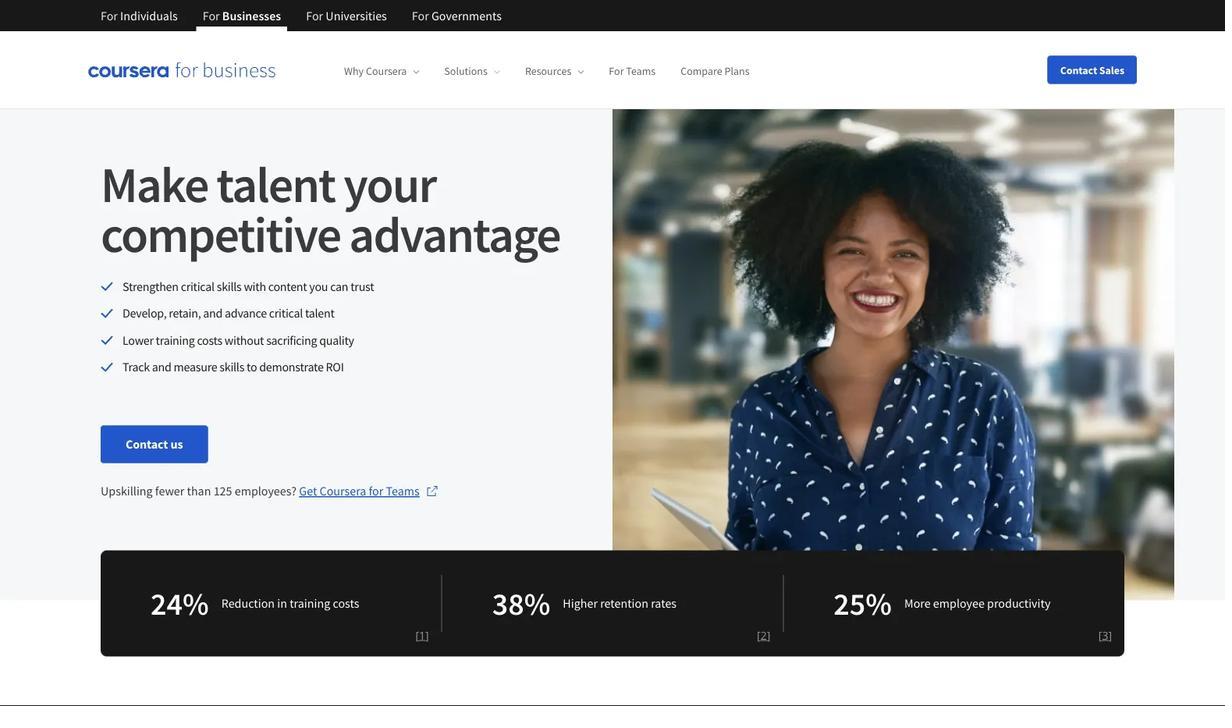 Task type: locate. For each thing, give the bounding box(es) containing it.
1 ] from the left
[[425, 628, 429, 643]]

0 vertical spatial teams
[[626, 64, 656, 78]]

contact inside button
[[1060, 63, 1097, 77]]

teams left 'compare'
[[626, 64, 656, 78]]

1 horizontal spatial ]
[[767, 628, 770, 643]]

1 [ from the left
[[415, 628, 419, 643]]

plans
[[725, 64, 750, 78]]

1 vertical spatial critical
[[269, 305, 303, 321]]

training right 'in'
[[290, 596, 330, 611]]

38%
[[492, 584, 550, 623]]

coursera right why
[[366, 64, 407, 78]]

training
[[156, 332, 195, 348], [290, 596, 330, 611]]

track
[[123, 359, 150, 375]]

0 horizontal spatial teams
[[386, 483, 420, 499]]

[ for 25%
[[1099, 628, 1102, 643]]

more
[[904, 596, 931, 611]]

costs
[[197, 332, 222, 348], [333, 596, 359, 611]]

for teams
[[609, 64, 656, 78]]

with
[[244, 279, 266, 294]]

]
[[425, 628, 429, 643], [767, 628, 770, 643], [1108, 628, 1112, 643]]

for left governments
[[412, 8, 429, 23]]

coursera left for
[[320, 483, 366, 499]]

1 horizontal spatial [
[[757, 628, 761, 643]]

resources link
[[525, 64, 584, 78]]

coursera
[[366, 64, 407, 78], [320, 483, 366, 499]]

contact for contact us
[[126, 437, 168, 452]]

and right track
[[152, 359, 171, 375]]

teams right for
[[386, 483, 420, 499]]

quality
[[319, 332, 354, 348]]

1 horizontal spatial training
[[290, 596, 330, 611]]

skills
[[217, 279, 241, 294], [220, 359, 244, 375]]

compare plans
[[681, 64, 750, 78]]

0 vertical spatial critical
[[181, 279, 214, 294]]

0 vertical spatial coursera
[[366, 64, 407, 78]]

contact left the sales
[[1060, 63, 1097, 77]]

teams
[[626, 64, 656, 78], [386, 483, 420, 499]]

0 vertical spatial contact
[[1060, 63, 1097, 77]]

and right retain,
[[203, 305, 222, 321]]

strengthen critical skills with content you can trust
[[123, 279, 374, 294]]

for
[[101, 8, 118, 23], [203, 8, 220, 23], [306, 8, 323, 23], [412, 8, 429, 23], [609, 64, 624, 78]]

training down retain,
[[156, 332, 195, 348]]

3 ] from the left
[[1108, 628, 1112, 643]]

skills left with
[[217, 279, 241, 294]]

0 vertical spatial training
[[156, 332, 195, 348]]

more employee productivity
[[904, 596, 1051, 611]]

and
[[203, 305, 222, 321], [152, 359, 171, 375]]

roi
[[326, 359, 344, 375]]

rates
[[651, 596, 677, 611]]

0 vertical spatial and
[[203, 305, 222, 321]]

compare
[[681, 64, 722, 78]]

individuals
[[120, 8, 178, 23]]

lower training costs without sacrificing quality
[[123, 332, 354, 348]]

coursera for why
[[366, 64, 407, 78]]

1 vertical spatial coursera
[[320, 483, 366, 499]]

content
[[268, 279, 307, 294]]

0 horizontal spatial contact
[[126, 437, 168, 452]]

critical down content
[[269, 305, 303, 321]]

businesses
[[222, 8, 281, 23]]

1 vertical spatial contact
[[126, 437, 168, 452]]

0 horizontal spatial ]
[[425, 628, 429, 643]]

solutions link
[[444, 64, 500, 78]]

skills left to
[[220, 359, 244, 375]]

0 horizontal spatial critical
[[181, 279, 214, 294]]

governments
[[431, 8, 502, 23]]

for governments
[[412, 8, 502, 23]]

1 horizontal spatial and
[[203, 305, 222, 321]]

talent
[[216, 153, 335, 215], [305, 305, 334, 321]]

1 vertical spatial and
[[152, 359, 171, 375]]

2 [ from the left
[[757, 628, 761, 643]]

1 horizontal spatial contact
[[1060, 63, 1097, 77]]

for businesses
[[203, 8, 281, 23]]

lower
[[123, 332, 153, 348]]

125
[[214, 483, 232, 499]]

2 horizontal spatial ]
[[1108, 628, 1112, 643]]

contact left the us
[[126, 437, 168, 452]]

for left individuals
[[101, 8, 118, 23]]

1 vertical spatial costs
[[333, 596, 359, 611]]

critical
[[181, 279, 214, 294], [269, 305, 303, 321]]

for right the resources link
[[609, 64, 624, 78]]

for universities
[[306, 8, 387, 23]]

24%
[[151, 584, 209, 623]]

0 vertical spatial costs
[[197, 332, 222, 348]]

0 horizontal spatial and
[[152, 359, 171, 375]]

0 horizontal spatial costs
[[197, 332, 222, 348]]

retention
[[600, 596, 648, 611]]

2 ] from the left
[[767, 628, 770, 643]]

resources
[[525, 64, 571, 78]]

[
[[415, 628, 419, 643], [757, 628, 761, 643], [1099, 628, 1102, 643]]

critical up retain,
[[181, 279, 214, 294]]

1 vertical spatial teams
[[386, 483, 420, 499]]

0 horizontal spatial [
[[415, 628, 419, 643]]

coursera for business image
[[88, 62, 275, 78]]

for left businesses
[[203, 8, 220, 23]]

2
[[761, 628, 767, 643]]

1 horizontal spatial teams
[[626, 64, 656, 78]]

for for businesses
[[203, 8, 220, 23]]

your
[[343, 153, 436, 215]]

retain,
[[169, 305, 201, 321]]

for left universities
[[306, 8, 323, 23]]

competitive
[[101, 202, 341, 265]]

fewer
[[155, 483, 184, 499]]

for teams link
[[609, 64, 656, 78]]

universities
[[326, 8, 387, 23]]

1 vertical spatial training
[[290, 596, 330, 611]]

2 horizontal spatial [
[[1099, 628, 1102, 643]]

develop,
[[123, 305, 167, 321]]

costs right 'in'
[[333, 596, 359, 611]]

higher retention rates
[[563, 596, 677, 611]]

[ 1 ]
[[415, 628, 429, 643]]

[ 3 ]
[[1099, 628, 1112, 643]]

[ for 24%
[[415, 628, 419, 643]]

0 vertical spatial talent
[[216, 153, 335, 215]]

contact
[[1060, 63, 1097, 77], [126, 437, 168, 452]]

3 [ from the left
[[1099, 628, 1102, 643]]

for for governments
[[412, 8, 429, 23]]

costs up measure
[[197, 332, 222, 348]]

] for 25%
[[1108, 628, 1112, 643]]

make
[[101, 153, 208, 215]]

sales
[[1099, 63, 1124, 77]]

contact sales button
[[1048, 56, 1137, 84]]

1 vertical spatial skills
[[220, 359, 244, 375]]

1 horizontal spatial costs
[[333, 596, 359, 611]]

you
[[309, 279, 328, 294]]

get coursera for teams link
[[299, 482, 438, 501]]



Task type: describe. For each thing, give the bounding box(es) containing it.
get
[[299, 483, 317, 499]]

why coursera
[[344, 64, 407, 78]]

trust
[[351, 279, 374, 294]]

why
[[344, 64, 364, 78]]

strengthen
[[123, 279, 178, 294]]

contact us link
[[101, 426, 208, 463]]

us
[[170, 437, 183, 452]]

[ 2 ]
[[757, 628, 770, 643]]

25%
[[834, 584, 892, 623]]

contact for contact sales
[[1060, 63, 1097, 77]]

can
[[330, 279, 348, 294]]

employees?
[[235, 483, 297, 499]]

compare plans link
[[681, 64, 750, 78]]

1 vertical spatial talent
[[305, 305, 334, 321]]

[ for 38%
[[757, 628, 761, 643]]

than
[[187, 483, 211, 499]]

in
[[277, 596, 287, 611]]

upskilling fewer than 125 employees?
[[101, 483, 299, 499]]

higher
[[563, 596, 598, 611]]

contact us
[[126, 437, 183, 452]]

advantage
[[349, 202, 560, 265]]

for for individuals
[[101, 8, 118, 23]]

track and measure skills to demonstrate roi
[[123, 359, 344, 375]]

1
[[419, 628, 425, 643]]

develop, retain, and advance critical talent
[[123, 305, 334, 321]]

to
[[247, 359, 257, 375]]

3
[[1102, 628, 1108, 643]]

upskilling
[[101, 483, 153, 499]]

for for universities
[[306, 8, 323, 23]]

banner navigation
[[88, 0, 514, 31]]

for individuals
[[101, 8, 178, 23]]

reduction in training costs
[[221, 596, 359, 611]]

0 horizontal spatial training
[[156, 332, 195, 348]]

reduction
[[221, 596, 275, 611]]

productivity
[[987, 596, 1051, 611]]

] for 38%
[[767, 628, 770, 643]]

without
[[225, 332, 264, 348]]

contact sales
[[1060, 63, 1124, 77]]

0 vertical spatial skills
[[217, 279, 241, 294]]

talent inside make talent your competitive advantage
[[216, 153, 335, 215]]

] for 24%
[[425, 628, 429, 643]]

for
[[369, 483, 383, 499]]

make talent your competitive advantage
[[101, 153, 560, 265]]

advance
[[225, 305, 267, 321]]

1 horizontal spatial critical
[[269, 305, 303, 321]]

employee
[[933, 596, 985, 611]]

demonstrate
[[259, 359, 323, 375]]

solutions
[[444, 64, 488, 78]]

why coursera link
[[344, 64, 419, 78]]

coursera for get
[[320, 483, 366, 499]]

sacrificing
[[266, 332, 317, 348]]

get coursera for teams
[[299, 483, 420, 499]]

measure
[[174, 359, 217, 375]]



Task type: vqa. For each thing, say whether or not it's contained in the screenshot.


